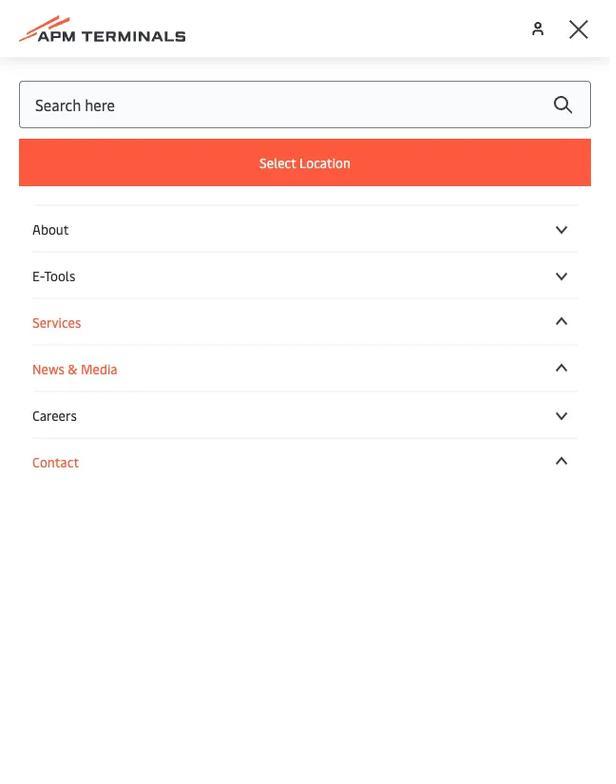 Task type: describe. For each thing, give the bounding box(es) containing it.
Global search search field
[[19, 81, 591, 128]]

< global home
[[35, 404, 122, 422]]

select
[[260, 154, 296, 172]]

lifting
[[30, 456, 117, 497]]

e-tools
[[32, 266, 75, 284]]

global for trade
[[125, 456, 210, 497]]

location
[[299, 154, 351, 172]]

select location button
[[19, 139, 591, 186]]

careers button
[[32, 406, 578, 424]]

global home link
[[45, 404, 122, 422]]

careers
[[32, 406, 77, 424]]

contact
[[32, 453, 79, 471]]

services
[[32, 313, 81, 331]]

home
[[87, 404, 122, 422]]



Task type: locate. For each thing, give the bounding box(es) containing it.
global right <
[[45, 404, 83, 422]]

None submit
[[534, 81, 591, 128]]

news
[[32, 359, 65, 377]]

trade
[[217, 456, 291, 497]]

news & media
[[32, 359, 118, 377]]

select location
[[260, 154, 351, 172]]

contact button
[[32, 453, 578, 471]]

<
[[35, 404, 42, 422]]

0 horizontal spatial global
[[45, 404, 83, 422]]

global for home
[[45, 404, 83, 422]]

global
[[45, 404, 83, 422], [125, 456, 210, 497]]

tools
[[44, 266, 75, 284]]

&
[[68, 359, 78, 377]]

services button
[[32, 313, 578, 331]]

0 vertical spatial global
[[45, 404, 83, 422]]

media
[[81, 359, 118, 377]]

1 vertical spatial global
[[125, 456, 210, 497]]

global left trade
[[125, 456, 210, 497]]

lifting global trade
[[30, 456, 291, 497]]

news & media button
[[32, 359, 578, 377]]

about
[[32, 220, 69, 238]]

e-tools button
[[32, 266, 578, 284]]

about button
[[32, 220, 578, 238]]

e-
[[32, 266, 44, 284]]

apm terminals vado gateway launch image
[[0, 57, 610, 399]]

1 horizontal spatial global
[[125, 456, 210, 497]]



Task type: vqa. For each thing, say whether or not it's contained in the screenshot.
e-tools Popup Button
yes



